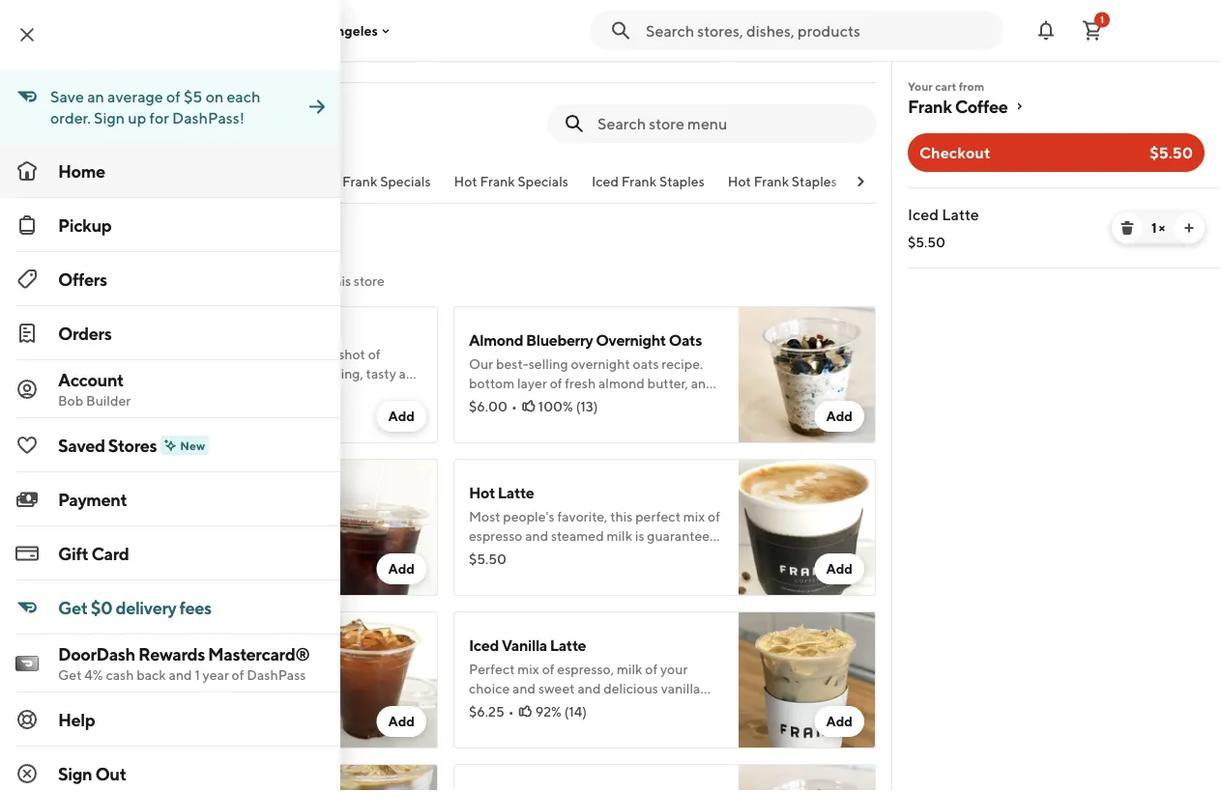 Task type: vqa. For each thing, say whether or not it's contained in the screenshot.
the Employees LINK
no



Task type: describe. For each thing, give the bounding box(es) containing it.
100% (6)
[[101, 552, 156, 568]]

iced for iced frank staples
[[592, 174, 619, 190]]

overnight oats apple cinnamon image
[[739, 765, 876, 792]]

• for cold brew
[[74, 552, 79, 568]]

iced
[[58, 347, 84, 363]]

help
[[58, 710, 95, 730]]

sign out
[[58, 764, 126, 785]]

1 for 1
[[1100, 14, 1104, 25]]

doordash
[[58, 644, 135, 665]]

$5.50 down iced latte
[[908, 234, 946, 250]]

$5
[[184, 88, 203, 106]]

the
[[130, 347, 151, 363]]

add for iced americano
[[388, 714, 415, 730]]

brew
[[67, 484, 102, 502]]

specials for hot frank specials
[[518, 174, 568, 190]]

get $0 delivery fees link
[[0, 581, 340, 635]]

latte for hot latte
[[498, 484, 534, 502]]

92% (14)
[[535, 704, 587, 720]]

iced dark chocolate mocha image
[[301, 765, 438, 792]]

add button for iced vanilla latte
[[815, 707, 864, 738]]

$6.25 •
[[469, 704, 514, 720]]

out
[[95, 764, 126, 785]]

pickup
[[58, 215, 111, 235]]

specials for iced frank specials
[[380, 174, 431, 190]]

#2 most liked
[[31, 412, 117, 428]]

cold brew image
[[301, 459, 438, 597]]

angeles
[[327, 22, 378, 38]]

menu
[[46, 100, 87, 118]]

notification bell image
[[1035, 19, 1058, 42]]

$6.00 •
[[469, 399, 517, 415]]

choice
[[203, 366, 244, 382]]

iced for iced americano
[[31, 637, 61, 655]]

hot frank specials button
[[454, 172, 568, 203]]

popular for popular items the most commonly ordered items and dishes from this store
[[15, 245, 89, 270]]

your
[[173, 366, 200, 382]]

account bob builder
[[58, 369, 131, 409]]

• for iced latte
[[73, 389, 78, 405]]

frank for iced frank specials
[[342, 174, 377, 190]]

los angeles
[[302, 22, 378, 38]]

new
[[180, 439, 205, 452]]

add button for cold brew
[[377, 554, 426, 585]]

4%
[[84, 668, 103, 684]]

iced for iced hot matcha, chai and teas
[[860, 174, 887, 190]]

hot left matcha,
[[890, 174, 913, 190]]

100% for iced latte
[[100, 389, 134, 405]]

iced frank staples button
[[592, 172, 705, 203]]

dashpass
[[247, 668, 306, 684]]

on
[[206, 88, 224, 106]]

iced for iced vanilla latte
[[469, 637, 499, 655]]

shot
[[339, 347, 365, 363]]

any
[[93, 385, 115, 401]]

1:40
[[78, 121, 104, 137]]

los
[[302, 22, 324, 38]]

average
[[107, 88, 163, 106]]

items for popular items the most commonly ordered items and dishes from this store
[[93, 245, 145, 270]]

saved
[[58, 435, 105, 456]]

hot for hot latte
[[469, 484, 495, 502]]

latte right vanilla
[[550, 637, 586, 655]]

add button for hot latte
[[815, 554, 864, 585]]

of down between
[[246, 366, 259, 382]]

• for almond blueberry overnight oats
[[511, 399, 517, 415]]

1 items, open order cart image
[[1081, 19, 1104, 42]]

and inside popular items the most commonly ordered items and dishes from this store
[[229, 273, 253, 289]]

coffee
[[955, 96, 1008, 117]]

hot latte image
[[739, 459, 876, 597]]

100% (13) for almond blueberry overnight oats
[[538, 399, 598, 415]]

cold brew
[[31, 484, 102, 502]]

your
[[908, 79, 933, 93]]

hot for hot frank specials
[[454, 174, 477, 190]]

gift card
[[58, 543, 129, 564]]

iced vanilla latte image
[[739, 612, 876, 749]]

1 get from the top
[[58, 598, 88, 618]]

and inside doordash rewards mastercard® get 4% cash back and 1 year of dashpass
[[169, 668, 192, 684]]

close image
[[15, 23, 39, 46]]

latte for iced latte
[[942, 205, 979, 224]]

store
[[354, 273, 385, 289]]

tasty
[[366, 366, 396, 382]]

dishes
[[255, 273, 294, 289]]

scroll menu navigation right image
[[853, 174, 868, 190]]

commonly
[[75, 273, 139, 289]]

get $0 delivery fees
[[58, 598, 212, 618]]

milk.
[[262, 366, 290, 382]]

full
[[15, 100, 43, 118]]

matcha,
[[916, 174, 966, 190]]

100% (13) for iced latte
[[100, 389, 159, 405]]

orders
[[58, 323, 112, 344]]

frank for hot frank staples
[[754, 174, 789, 190]]

overnight
[[596, 331, 666, 350]]

0 vertical spatial perfect
[[153, 347, 198, 363]]

add button for almond blueberry overnight oats
[[815, 401, 864, 432]]

delivery
[[116, 598, 176, 618]]

$5.50 down hot latte
[[469, 552, 507, 568]]

-
[[69, 121, 75, 137]]

some
[[90, 366, 123, 382]]

$5.00
[[31, 552, 70, 568]]

latte for iced latte our iced latte is the perfect mix between a double shot of espresso, some ice and your choice of milk. refreshing, tasty and perfect in any weather. 16 oz.
[[64, 321, 100, 340]]

$5.50 up ×
[[1150, 144, 1193, 162]]

sign inside "link"
[[58, 764, 92, 785]]

fees
[[179, 598, 212, 618]]

your cart from
[[908, 79, 984, 93]]

hot frank staples button
[[728, 172, 837, 203]]

add one to cart image
[[1182, 220, 1197, 236]]

iced americano image
[[301, 612, 438, 749]]

ordered
[[142, 273, 191, 289]]

mix
[[201, 347, 223, 363]]

×
[[1159, 220, 1165, 236]]

16
[[173, 385, 186, 401]]

iced for iced frank specials
[[312, 174, 340, 190]]

Item Search search field
[[598, 113, 861, 134]]

los angeles button
[[302, 22, 393, 38]]

0 horizontal spatial perfect
[[31, 385, 76, 401]]

order.
[[50, 109, 91, 127]]

dashpass!
[[172, 109, 245, 127]]

staples for hot frank staples
[[792, 174, 837, 190]]

rewards
[[138, 644, 205, 665]]

add button for iced americano
[[377, 707, 426, 738]]

offers
[[58, 269, 107, 290]]

0 vertical spatial from
[[959, 79, 984, 93]]

most
[[41, 273, 72, 289]]

back
[[137, 668, 166, 684]]

save an average of $5 on each order. sign up for dashpass! link
[[0, 70, 340, 144]]



Task type: locate. For each thing, give the bounding box(es) containing it.
100% (13)
[[100, 389, 159, 405], [538, 399, 598, 415]]

1 left ×
[[1151, 220, 1157, 236]]

100% right $6.00 •
[[538, 399, 573, 415]]

0 horizontal spatial 100% (13)
[[100, 389, 159, 405]]

popular inside popular items the most commonly ordered items and dishes from this store
[[15, 245, 89, 270]]

(13) for almond blueberry overnight oats
[[576, 399, 598, 415]]

100% for almond blueberry overnight oats
[[538, 399, 573, 415]]

items inside button
[[107, 174, 141, 190]]

•
[[73, 389, 78, 405], [511, 399, 517, 415], [74, 552, 79, 568], [508, 704, 514, 720]]

of left $5
[[166, 88, 181, 106]]

2 horizontal spatial 1
[[1151, 220, 1157, 236]]

popular inside button
[[56, 174, 104, 190]]

mastercard®
[[208, 644, 310, 665]]

0 vertical spatial items
[[107, 174, 141, 190]]

iced for iced latte our iced latte is the perfect mix between a double shot of espresso, some ice and your choice of milk. refreshing, tasty and perfect in any weather. 16 oz.
[[31, 321, 61, 340]]

items for popular items
[[107, 174, 141, 190]]

1 vertical spatial sign
[[58, 764, 92, 785]]

remove item from cart image
[[1120, 220, 1135, 236]]

almond blueberry overnight oats
[[469, 331, 702, 350]]

0 vertical spatial popular
[[56, 174, 104, 190]]

weather.
[[117, 385, 170, 401]]

chai
[[969, 174, 998, 190]]

$5.50
[[1150, 144, 1193, 162], [908, 234, 946, 250], [31, 389, 69, 405], [469, 552, 507, 568]]

items
[[193, 273, 227, 289]]

this
[[329, 273, 351, 289]]

for
[[149, 109, 169, 127]]

items
[[107, 174, 141, 190], [93, 245, 145, 270]]

americano
[[64, 637, 138, 655]]

save an average of $5 on each order. sign up for dashpass!
[[50, 88, 261, 127]]

stores
[[108, 435, 157, 456]]

get left '$0'
[[58, 598, 88, 618]]

iced americano
[[31, 637, 138, 655]]

sign left out
[[58, 764, 92, 785]]

and right ice
[[147, 366, 170, 382]]

• right $6.00
[[511, 399, 517, 415]]

each
[[227, 88, 261, 106]]

staples left scroll menu navigation right 'image' on the right top
[[792, 174, 837, 190]]

a
[[283, 347, 290, 363]]

#2
[[31, 412, 48, 428]]

100% left (6)
[[101, 552, 135, 568]]

(6)
[[138, 552, 156, 568]]

of inside save an average of $5 on each order. sign up for dashpass!
[[166, 88, 181, 106]]

and inside button
[[1000, 174, 1023, 190]]

between
[[226, 347, 280, 363]]

most
[[51, 412, 81, 428]]

sign down an
[[94, 109, 125, 127]]

1 right notification bell icon
[[1100, 14, 1104, 25]]

1 inside 1 'button'
[[1100, 14, 1104, 25]]

1 horizontal spatial (13)
[[576, 399, 598, 415]]

add button
[[377, 401, 426, 432], [815, 401, 864, 432], [377, 554, 426, 585], [815, 554, 864, 585], [377, 707, 426, 738], [815, 707, 864, 738]]

1 vertical spatial perfect
[[31, 385, 76, 401]]

100%
[[100, 389, 134, 405], [538, 399, 573, 415], [101, 552, 135, 568]]

liked
[[84, 412, 117, 428]]

iced vanilla latte
[[469, 637, 586, 655]]

offers link
[[0, 252, 340, 307]]

1 horizontal spatial from
[[959, 79, 984, 93]]

iced inside 'iced latte our iced latte is the perfect mix between a double shot of espresso, some ice and your choice of milk. refreshing, tasty and perfect in any weather. 16 oz.'
[[31, 321, 61, 340]]

specials
[[380, 174, 431, 190], [518, 174, 568, 190]]

card
[[91, 543, 129, 564]]

1 for 1 ×
[[1151, 220, 1157, 236]]

latte inside 'iced latte our iced latte is the perfect mix between a double shot of espresso, some ice and your choice of milk. refreshing, tasty and perfect in any weather. 16 oz.'
[[64, 321, 100, 340]]

orders link
[[0, 307, 340, 361]]

2 vertical spatial 1
[[195, 668, 200, 684]]

(13) down almond blueberry overnight oats
[[576, 399, 598, 415]]

hot down item search search field
[[728, 174, 751, 190]]

hot frank specials
[[454, 174, 568, 190]]

double
[[292, 347, 336, 363]]

cart
[[935, 79, 957, 93]]

1 vertical spatial 1
[[1151, 220, 1157, 236]]

(13) for iced latte
[[137, 389, 159, 405]]

cold
[[31, 484, 64, 502]]

popular for popular items
[[56, 174, 104, 190]]

hot right iced frank specials
[[454, 174, 477, 190]]

1 horizontal spatial 100% (13)
[[538, 399, 598, 415]]

(13)
[[137, 389, 159, 405], [576, 399, 598, 415]]

of
[[166, 88, 181, 106], [368, 347, 381, 363], [246, 366, 259, 382], [232, 668, 244, 684]]

1 horizontal spatial perfect
[[153, 347, 198, 363]]

perfect down espresso,
[[31, 385, 76, 401]]

frank for iced frank staples
[[621, 174, 657, 190]]

add for cold brew
[[388, 561, 415, 577]]

100% down some
[[100, 389, 134, 405]]

add for hot latte
[[826, 561, 853, 577]]

1 button
[[1073, 11, 1112, 50]]

save an average of $5 on each order. sign up for dashpass! status
[[0, 70, 306, 144]]

• left the in on the left
[[73, 389, 78, 405]]

popular items the most commonly ordered items and dishes from this store
[[15, 245, 385, 289]]

the
[[15, 273, 39, 289]]

iced
[[312, 174, 340, 190], [592, 174, 619, 190], [860, 174, 887, 190], [908, 205, 939, 224], [31, 321, 61, 340], [31, 637, 61, 655], [469, 637, 499, 655]]

$5.50 down espresso,
[[31, 389, 69, 405]]

get left '4%'
[[58, 668, 82, 684]]

add
[[388, 409, 415, 424], [826, 409, 853, 424], [388, 561, 415, 577], [826, 561, 853, 577], [388, 714, 415, 730], [826, 714, 853, 730]]

1 horizontal spatial 1
[[1100, 14, 1104, 25]]

and
[[1000, 174, 1023, 190], [229, 273, 253, 289], [147, 366, 170, 382], [399, 366, 422, 382], [169, 668, 192, 684]]

pickup link
[[0, 198, 340, 252]]

$5.50 •
[[31, 389, 78, 405]]

add for almond blueberry overnight oats
[[826, 409, 853, 424]]

latte
[[942, 205, 979, 224], [64, 321, 100, 340], [498, 484, 534, 502], [550, 637, 586, 655]]

from up "coffee"
[[959, 79, 984, 93]]

latte down $6.00 •
[[498, 484, 534, 502]]

staples inside button
[[792, 174, 837, 190]]

$5.00 •
[[31, 552, 79, 568]]

1 specials from the left
[[380, 174, 431, 190]]

perfect up 'your'
[[153, 347, 198, 363]]

0 vertical spatial get
[[58, 598, 88, 618]]

hot inside button
[[728, 174, 751, 190]]

frank
[[908, 96, 952, 117], [342, 174, 377, 190], [480, 174, 515, 190], [621, 174, 657, 190], [754, 174, 789, 190]]

iced for iced latte
[[908, 205, 939, 224]]

oz.
[[189, 385, 206, 401]]

100% (13) down blueberry
[[538, 399, 598, 415]]

vanilla
[[502, 637, 547, 655]]

year
[[203, 668, 229, 684]]

add for iced vanilla latte
[[826, 714, 853, 730]]

0 horizontal spatial from
[[297, 273, 326, 289]]

and down the rewards
[[169, 668, 192, 684]]

0 vertical spatial sign
[[94, 109, 125, 127]]

latte down the iced hot matcha, chai and teas button on the right of page
[[942, 205, 979, 224]]

popular items
[[56, 174, 141, 190]]

of inside doordash rewards mastercard® get 4% cash back and 1 year of dashpass
[[232, 668, 244, 684]]

staples inside button
[[659, 174, 705, 190]]

1 ×
[[1151, 220, 1165, 236]]

frank coffee
[[908, 96, 1008, 117]]

home link
[[0, 144, 340, 198]]

1 left the year
[[195, 668, 200, 684]]

and left "teas"
[[1000, 174, 1023, 190]]

hot frank staples
[[728, 174, 837, 190]]

0 horizontal spatial sign
[[58, 764, 92, 785]]

specials inside button
[[518, 174, 568, 190]]

popular
[[56, 174, 104, 190], [15, 245, 89, 270]]

espresso,
[[31, 366, 88, 382]]

home
[[58, 161, 105, 181]]

get inside doordash rewards mastercard® get 4% cash back and 1 year of dashpass
[[58, 668, 82, 684]]

0 horizontal spatial staples
[[659, 174, 705, 190]]

1 horizontal spatial staples
[[792, 174, 837, 190]]

0 horizontal spatial (13)
[[137, 389, 159, 405]]

of up tasty
[[368, 347, 381, 363]]

• right $5.00
[[74, 552, 79, 568]]

am
[[48, 121, 66, 137]]

staples for iced frank staples
[[659, 174, 705, 190]]

hot for hot frank staples
[[728, 174, 751, 190]]

staples down item search search field
[[659, 174, 705, 190]]

latte up iced in the top left of the page
[[64, 321, 100, 340]]

specials inside button
[[380, 174, 431, 190]]

(13) down ice
[[137, 389, 159, 405]]

frank inside button
[[754, 174, 789, 190]]

2 get from the top
[[58, 668, 82, 684]]

100% for cold brew
[[101, 552, 135, 568]]

• right $6.25
[[508, 704, 514, 720]]

iced latte our iced latte is the perfect mix between a double shot of espresso, some ice and your choice of milk. refreshing, tasty and perfect in any weather. 16 oz.
[[31, 321, 422, 401]]

1 vertical spatial items
[[93, 245, 145, 270]]

100% (13) down ice
[[100, 389, 159, 405]]

• for iced vanilla latte
[[508, 704, 514, 720]]

2 specials from the left
[[518, 174, 568, 190]]

of right the year
[[232, 668, 244, 684]]

popular up the pickup
[[56, 174, 104, 190]]

from left this
[[297, 273, 326, 289]]

almond blueberry overnight oats image
[[739, 307, 876, 444]]

our
[[31, 347, 55, 363]]

1 vertical spatial get
[[58, 668, 82, 684]]

0 horizontal spatial 1
[[195, 668, 200, 684]]

checkout
[[920, 144, 991, 162]]

gift card link
[[0, 527, 340, 581]]

1 vertical spatial popular
[[15, 245, 89, 270]]

account
[[58, 369, 124, 390]]

2 staples from the left
[[792, 174, 837, 190]]

1 staples from the left
[[659, 174, 705, 190]]

0 vertical spatial 1
[[1100, 14, 1104, 25]]

1 horizontal spatial sign
[[94, 109, 125, 127]]

gift
[[58, 543, 88, 564]]

payment
[[58, 489, 127, 510]]

sign inside save an average of $5 on each order. sign up for dashpass!
[[94, 109, 125, 127]]

hot down $6.00
[[469, 484, 495, 502]]

sign
[[94, 109, 125, 127], [58, 764, 92, 785]]

items up commonly
[[93, 245, 145, 270]]

bob
[[58, 393, 83, 409]]

1 inside doordash rewards mastercard® get 4% cash back and 1 year of dashpass
[[195, 668, 200, 684]]

items right home
[[107, 174, 141, 190]]

blueberry
[[526, 331, 593, 350]]

from inside popular items the most commonly ordered items and dishes from this store
[[297, 273, 326, 289]]

and right items
[[229, 273, 253, 289]]

1 horizontal spatial specials
[[518, 174, 568, 190]]

help link
[[0, 693, 340, 747]]

hot latte
[[469, 484, 534, 502]]

iced latte
[[908, 205, 979, 224]]

7:00
[[15, 121, 45, 137]]

frank for hot frank specials
[[480, 174, 515, 190]]

1
[[1100, 14, 1104, 25], [1151, 220, 1157, 236], [195, 668, 200, 684]]

and right tasty
[[399, 366, 422, 382]]

frank inside button
[[342, 174, 377, 190]]

0 horizontal spatial specials
[[380, 174, 431, 190]]

popular up most on the top
[[15, 245, 89, 270]]

items inside popular items the most commonly ordered items and dishes from this store
[[93, 245, 145, 270]]

1 vertical spatial from
[[297, 273, 326, 289]]

is
[[118, 347, 127, 363]]

iced frank specials button
[[312, 172, 431, 203]]

iced inside button
[[312, 174, 340, 190]]

iced hot matcha, chai and teas button
[[860, 172, 1054, 203]]

full menu 7:00 am - 1:40 pm
[[15, 100, 126, 137]]



